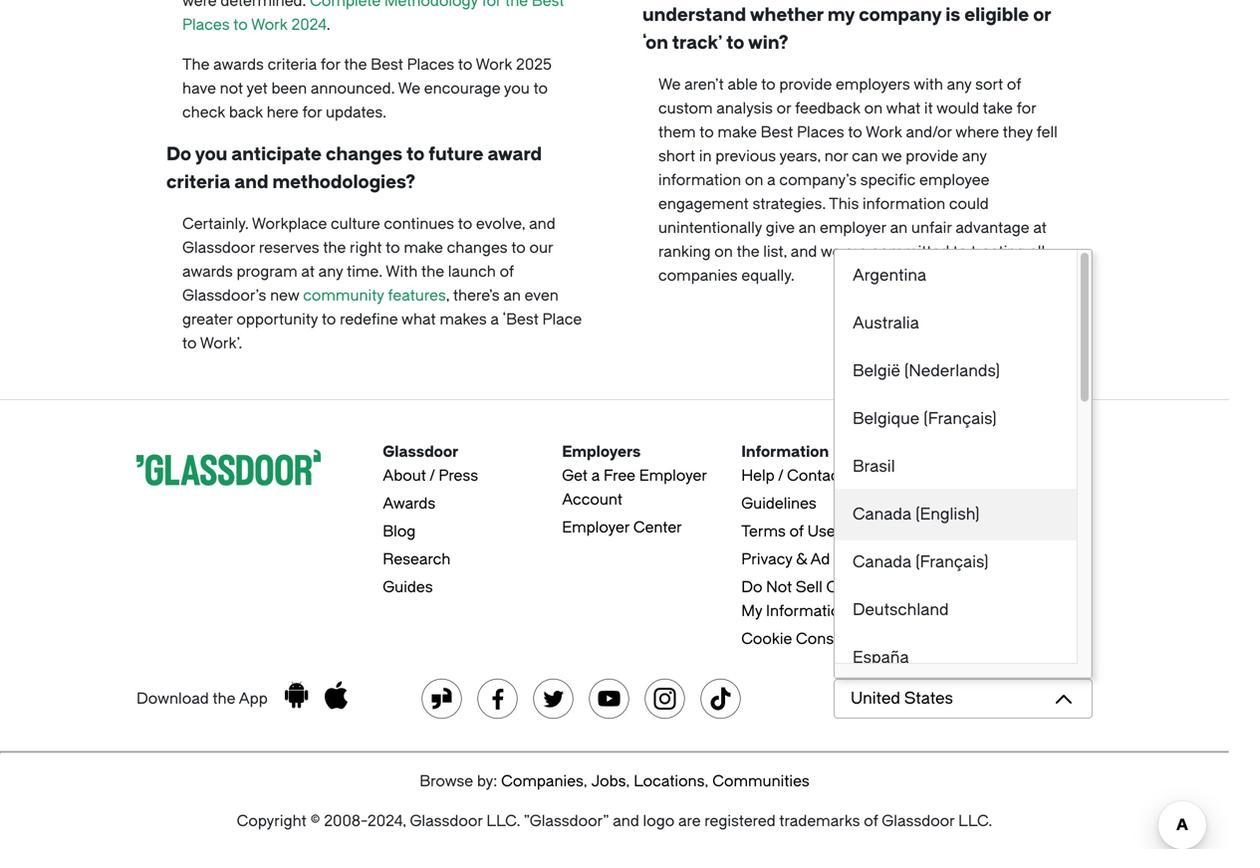 Task type: locate. For each thing, give the bounding box(es) containing it.
for up they
[[1017, 100, 1036, 118]]

there's
[[453, 287, 500, 305]]

1 vertical spatial changes
[[447, 239, 508, 257]]

"glassdoor"
[[524, 813, 609, 831]]

1 vertical spatial are
[[678, 813, 701, 831]]

glassdoor up about / press link
[[383, 443, 458, 461]]

employer
[[820, 219, 886, 237]]

glassdoor
[[182, 239, 255, 257], [383, 443, 458, 461], [410, 813, 483, 831], [882, 813, 955, 831]]

glassdoor down certainly.
[[182, 239, 255, 257]]

the inside we aren't able to provide employers with any sort of custom analysis or feedback on what it would take for them to make best places to work and/or where they fell short in previous years, nor can we provide any information on a company's specific employee engagement strategies. this information could unintentionally give an employer an unfair advantage at ranking on the list, and we are committed to treating all companies equally.
[[737, 243, 760, 261]]

1 horizontal spatial you
[[504, 80, 530, 98]]

criteria up certainly.
[[166, 172, 230, 193]]

information down specific at the top
[[863, 195, 945, 213]]

registered
[[704, 813, 776, 831]]

1 vertical spatial we
[[821, 243, 841, 261]]

equally.
[[741, 267, 795, 285]]

cookie consent tool link
[[741, 630, 890, 648]]

to up in
[[699, 124, 714, 141]]

/ inside "information help / contact us guidelines terms of use privacy & ad choices do not sell or share my information cookie consent tool"
[[778, 467, 783, 485]]

trademarks
[[779, 813, 860, 831]]

1 horizontal spatial changes
[[447, 239, 508, 257]]

1 horizontal spatial are
[[845, 243, 867, 261]]

with
[[914, 76, 943, 94]]

0 horizontal spatial what
[[401, 311, 436, 329]]

0 vertical spatial at
[[1033, 219, 1047, 237]]

you inside the awards criteria for the best places to work 2025 have not yet been announced. we encourage you to check back here for updates.
[[504, 80, 530, 98]]

2 vertical spatial a
[[591, 467, 600, 485]]

places down feedback
[[797, 124, 844, 141]]

1 horizontal spatial we
[[882, 147, 902, 165]]

0 horizontal spatial places
[[182, 16, 230, 34]]

0 vertical spatial make
[[718, 124, 757, 141]]

of right the trademarks
[[864, 813, 878, 831]]

to left our
[[511, 239, 526, 257]]

canada down us
[[853, 505, 912, 524]]

the left list,
[[737, 243, 760, 261]]

workplace
[[252, 215, 327, 233]]

and inside do you anticipate changes to future award criteria and methodologies?
[[234, 172, 268, 193]]

changes inside do you anticipate changes to future award criteria and methodologies?
[[326, 144, 402, 165]]

0 vertical spatial we
[[882, 147, 902, 165]]

1 horizontal spatial make
[[718, 124, 757, 141]]

0 vertical spatial work
[[251, 16, 288, 34]]

unfair
[[911, 219, 952, 237]]

0 vertical spatial you
[[504, 80, 530, 98]]

work up encourage
[[476, 56, 512, 74]]

to up the "with"
[[386, 239, 400, 257]]

2 vertical spatial any
[[318, 263, 343, 281]]

what inside , there's an even greater opportunity to redefine what makes a 'best place to work'.
[[401, 311, 436, 329]]

all
[[1029, 243, 1045, 261]]

of right launch at the top of page
[[500, 263, 514, 281]]

even
[[525, 287, 559, 305]]

future
[[428, 144, 484, 165]]

1 vertical spatial what
[[401, 311, 436, 329]]

employer center link
[[562, 519, 682, 537]]

complete methodology for the best places to work 2024
[[182, 0, 564, 34]]

to left evolve,
[[458, 215, 472, 233]]

best up announced.
[[371, 56, 403, 74]]

what down features
[[401, 311, 436, 329]]

awards up not
[[213, 56, 264, 74]]

and right list,
[[791, 243, 817, 261]]

(français) for canada (français)
[[915, 553, 989, 572]]

0 vertical spatial places
[[182, 16, 230, 34]]

1 vertical spatial canada
[[853, 553, 912, 572]]

research link
[[383, 551, 451, 569]]

best inside complete methodology for the best places to work 2024
[[532, 0, 564, 10]]

1 vertical spatial at
[[301, 263, 315, 281]]

0 horizontal spatial we
[[821, 243, 841, 261]]

awards inside certainly. workplace culture continues to evolve, and glassdoor reserves the right to make changes to our awards program at any time. with the launch of glassdoor's new
[[182, 263, 233, 281]]

an up committed
[[890, 219, 908, 237]]

privacy
[[741, 551, 792, 569]]

2 vertical spatial work
[[866, 124, 902, 141]]

1 vertical spatial work
[[476, 56, 512, 74]]

work inside complete methodology for the best places to work 2024
[[251, 16, 288, 34]]

to left future
[[406, 144, 425, 165]]

0 horizontal spatial employer
[[562, 519, 630, 537]]

work up can
[[866, 124, 902, 141]]

an up 'best at the top left of the page
[[503, 287, 521, 305]]

places inside we aren't able to provide employers with any sort of custom analysis or feedback on what it would take for them to make best places to work and/or where they fell short in previous years, nor can we provide any information on a company's specific employee engagement strategies. this information could unintentionally give an employer an unfair advantage at ranking on the list, and we are committed to treating all companies equally.
[[797, 124, 844, 141]]

committed
[[871, 243, 949, 261]]

at down reserves
[[301, 263, 315, 281]]

a right get
[[591, 467, 600, 485]]

1 horizontal spatial places
[[407, 56, 454, 74]]

2 horizontal spatial a
[[767, 171, 776, 189]]

to inside do you anticipate changes to future award criteria and methodologies?
[[406, 144, 425, 165]]

a up strategies.
[[767, 171, 776, 189]]

2 horizontal spatial work
[[866, 124, 902, 141]]

glassdoor inside certainly. workplace culture continues to evolve, and glassdoor reserves the right to make changes to our awards program at any time. with the launch of glassdoor's new
[[182, 239, 255, 257]]

0 vertical spatial canada
[[853, 505, 912, 524]]

1 / from the left
[[430, 467, 435, 485]]

0 horizontal spatial work
[[251, 16, 288, 34]]

on
[[864, 100, 883, 118], [745, 171, 763, 189], [714, 243, 733, 261]]

1 horizontal spatial do
[[741, 579, 762, 597]]

2 vertical spatial best
[[761, 124, 793, 141]]

evolve,
[[476, 215, 525, 233]]

best up 2025
[[532, 0, 564, 10]]

criteria inside do you anticipate changes to future award criteria and methodologies?
[[166, 172, 230, 193]]

years,
[[779, 147, 821, 165]]

a inside , there's an even greater opportunity to redefine what makes a 'best place to work'.
[[490, 311, 499, 329]]

(français) down (nederlands)
[[924, 410, 997, 428]]

updates.
[[326, 104, 387, 122]]

are inside we aren't able to provide employers with any sort of custom analysis or feedback on what it would take for them to make best places to work and/or where they fell short in previous years, nor can we provide any information on a company's specific employee engagement strategies. this information could unintentionally give an employer an unfair advantage at ranking on the list, and we are committed to treating all companies equally.
[[845, 243, 867, 261]]

1 horizontal spatial at
[[1033, 219, 1047, 237]]

on down previous
[[745, 171, 763, 189]]

do up 'my'
[[741, 579, 762, 597]]

0 vertical spatial information
[[741, 443, 829, 461]]

2 horizontal spatial places
[[797, 124, 844, 141]]

awards up glassdoor's
[[182, 263, 233, 281]]

employer right the free
[[639, 467, 707, 485]]

can
[[852, 147, 878, 165]]

1 horizontal spatial on
[[745, 171, 763, 189]]

certainly.
[[182, 215, 249, 233]]

1 vertical spatial places
[[407, 56, 454, 74]]

do not sell or share my information link
[[741, 579, 890, 621]]

of left use
[[789, 523, 804, 541]]

0 horizontal spatial provide
[[779, 76, 832, 94]]

we up custom
[[658, 76, 681, 94]]

provide up or
[[779, 76, 832, 94]]

1 horizontal spatial /
[[778, 467, 783, 485]]

1 vertical spatial make
[[404, 239, 443, 257]]

1 horizontal spatial we
[[658, 76, 681, 94]]

©
[[310, 813, 320, 831]]

belgique (français)
[[853, 410, 997, 428]]

(français) down (english)
[[915, 553, 989, 572]]

0 horizontal spatial llc.
[[486, 813, 520, 831]]

the up 2025
[[505, 0, 528, 10]]

2024,
[[367, 813, 406, 831]]

/ inside glassdoor about / press awards blog research guides
[[430, 467, 435, 485]]

0 horizontal spatial information
[[658, 171, 741, 189]]

provide down and/or on the right top of the page
[[906, 147, 958, 165]]

jobs
[[591, 773, 626, 791]]

changes up launch at the top of page
[[447, 239, 508, 257]]

/ left press
[[430, 467, 435, 485]]

1 horizontal spatial provide
[[906, 147, 958, 165]]

we
[[882, 147, 902, 165], [821, 243, 841, 261]]

to down 'community'
[[322, 311, 336, 329]]

1 vertical spatial information
[[863, 195, 945, 213]]

criteria up the been
[[268, 56, 317, 74]]

1 llc. from the left
[[486, 813, 520, 831]]

the up announced.
[[344, 56, 367, 74]]

0 vertical spatial do
[[166, 144, 191, 165]]

you
[[504, 80, 530, 98], [195, 144, 227, 165]]

canada up share
[[853, 553, 912, 572]]

on down employers
[[864, 100, 883, 118]]

0 horizontal spatial best
[[371, 56, 403, 74]]

our
[[529, 239, 553, 257]]

work left 2024
[[251, 16, 288, 34]]

0 horizontal spatial you
[[195, 144, 227, 165]]

0 vertical spatial are
[[845, 243, 867, 261]]

1 horizontal spatial what
[[886, 100, 921, 118]]

launch
[[448, 263, 496, 281]]

we left encourage
[[398, 80, 420, 98]]

1 horizontal spatial llc.
[[958, 813, 992, 831]]

greater
[[182, 311, 233, 329]]

what left 'it'
[[886, 100, 921, 118]]

1 vertical spatial best
[[371, 56, 403, 74]]

0 vertical spatial any
[[947, 76, 972, 94]]

get a free employer account link
[[562, 467, 707, 509]]

1 vertical spatial awards
[[182, 263, 233, 281]]

account
[[562, 491, 623, 509]]

best inside the awards criteria for the best places to work 2025 have not yet been announced. we encourage you to check back here for updates.
[[371, 56, 403, 74]]

what inside we aren't able to provide employers with any sort of custom analysis or feedback on what it would take for them to make best places to work and/or where they fell short in previous years, nor can we provide any information on a company's specific employee engagement strategies. this information could unintentionally give an employer an unfair advantage at ranking on the list, and we are committed to treating all companies equally.
[[886, 100, 921, 118]]

2 horizontal spatial an
[[890, 219, 908, 237]]

do down check
[[166, 144, 191, 165]]

any inside certainly. workplace culture continues to evolve, and glassdoor reserves the right to make changes to our awards program at any time. with the launch of glassdoor's new
[[318, 263, 343, 281]]

community
[[303, 287, 384, 305]]

1 vertical spatial a
[[490, 311, 499, 329]]

make down continues
[[404, 239, 443, 257]]

are down employer
[[845, 243, 867, 261]]

you down 2025
[[504, 80, 530, 98]]

best
[[532, 0, 564, 10], [371, 56, 403, 74], [761, 124, 793, 141]]

/ for help
[[778, 467, 783, 485]]

tool
[[860, 630, 890, 648]]

criteria inside the awards criteria for the best places to work 2025 have not yet been announced. we encourage you to check back here for updates.
[[268, 56, 317, 74]]

0 vertical spatial criteria
[[268, 56, 317, 74]]

0 horizontal spatial criteria
[[166, 172, 230, 193]]

of right sort
[[1007, 76, 1021, 94]]

we up specific at the top
[[882, 147, 902, 165]]

browse by: companies jobs locations communities
[[420, 773, 810, 791]]

/ right help
[[778, 467, 783, 485]]

back
[[229, 104, 263, 122]]

of inside certainly. workplace culture continues to evolve, and glassdoor reserves the right to make changes to our awards program at any time. with the launch of glassdoor's new
[[500, 263, 514, 281]]

employer down account
[[562, 519, 630, 537]]

are right logo
[[678, 813, 701, 831]]

2 horizontal spatial best
[[761, 124, 793, 141]]

0 horizontal spatial at
[[301, 263, 315, 281]]

any up 'community'
[[318, 263, 343, 281]]

0 vertical spatial employer
[[639, 467, 707, 485]]

and left logo
[[613, 813, 639, 831]]

and inside we aren't able to provide employers with any sort of custom analysis or feedback on what it would take for them to make best places to work and/or where they fell short in previous years, nor can we provide any information on a company's specific employee engagement strategies. this information could unintentionally give an employer an unfair advantage at ranking on the list, and we are committed to treating all companies equally.
[[791, 243, 817, 261]]

canada for canada (english)
[[853, 505, 912, 524]]

we down employer
[[821, 243, 841, 261]]

0 horizontal spatial make
[[404, 239, 443, 257]]

ad
[[810, 551, 830, 569]]

2 canada from the top
[[853, 553, 912, 572]]

0 horizontal spatial a
[[490, 311, 499, 329]]

any up 'would'
[[947, 76, 972, 94]]

a
[[767, 171, 776, 189], [490, 311, 499, 329], [591, 467, 600, 485]]

take
[[983, 100, 1013, 118]]

browse
[[420, 773, 473, 791]]

canada (français)
[[853, 553, 989, 572]]

0 vertical spatial on
[[864, 100, 883, 118]]

an right give
[[799, 219, 816, 237]]

been
[[271, 80, 307, 98]]

places inside the awards criteria for the best places to work 2025 have not yet been announced. we encourage you to check back here for updates.
[[407, 56, 454, 74]]

1 horizontal spatial criteria
[[268, 56, 317, 74]]

careers link
[[921, 495, 977, 513]]

0 vertical spatial awards
[[213, 56, 264, 74]]

where
[[955, 124, 999, 141]]

jobs link
[[591, 773, 626, 791]]

and up our
[[529, 215, 556, 233]]

1 vertical spatial you
[[195, 144, 227, 165]]

for inside we aren't able to provide employers with any sort of custom analysis or feedback on what it would take for them to make best places to work and/or where they fell short in previous years, nor can we provide any information on a company's specific employee engagement strategies. this information could unintentionally give an employer an unfair advantage at ranking on the list, and we are committed to treating all companies equally.
[[1017, 100, 1036, 118]]

criteria
[[268, 56, 317, 74], [166, 172, 230, 193]]

0 horizontal spatial do
[[166, 144, 191, 165]]

1 horizontal spatial work
[[476, 56, 512, 74]]

0 vertical spatial a
[[767, 171, 776, 189]]

1 horizontal spatial best
[[532, 0, 564, 10]]

you down check
[[195, 144, 227, 165]]

make down analysis
[[718, 124, 757, 141]]

.
[[326, 16, 330, 34]]

and down anticipate
[[234, 172, 268, 193]]

with
[[386, 263, 418, 281]]

award
[[488, 144, 542, 165]]

changes up methodologies?
[[326, 144, 402, 165]]

places up "the"
[[182, 16, 230, 34]]

for right methodology
[[482, 0, 501, 10]]

community features
[[303, 287, 446, 305]]

1 vertical spatial do
[[741, 579, 762, 597]]

a left 'best at the top left of the page
[[490, 311, 499, 329]]

2 vertical spatial places
[[797, 124, 844, 141]]

1 horizontal spatial a
[[591, 467, 600, 485]]

0 horizontal spatial we
[[398, 80, 420, 98]]

make
[[718, 124, 757, 141], [404, 239, 443, 257]]

give
[[766, 219, 795, 237]]

press
[[439, 467, 478, 485]]

1 horizontal spatial employer
[[639, 467, 707, 485]]

to up not
[[233, 16, 248, 34]]

at inside we aren't able to provide employers with any sort of custom analysis or feedback on what it would take for them to make best places to work and/or where they fell short in previous years, nor can we provide any information on a company's specific employee engagement strategies. this information could unintentionally give an employer an unfair advantage at ranking on the list, and we are committed to treating all companies equally.
[[1033, 219, 1047, 237]]

information up help / contact us link
[[741, 443, 829, 461]]

/
[[430, 467, 435, 485], [778, 467, 783, 485]]

right
[[350, 239, 382, 257]]

the inside complete methodology for the best places to work 2024
[[505, 0, 528, 10]]

(français) for belgique (français)
[[924, 410, 997, 428]]

guidelines link
[[741, 495, 817, 513]]

0 vertical spatial best
[[532, 0, 564, 10]]

0 vertical spatial changes
[[326, 144, 402, 165]]

information down sell
[[766, 603, 849, 621]]

1 canada from the top
[[853, 505, 912, 524]]

on down unintentionally
[[714, 243, 733, 261]]

place
[[542, 311, 582, 329]]

it
[[924, 100, 933, 118]]

information
[[741, 443, 829, 461], [766, 603, 849, 621]]

canada (english)
[[853, 505, 980, 524]]

0 horizontal spatial on
[[714, 243, 733, 261]]

places up encourage
[[407, 56, 454, 74]]

the inside the awards criteria for the best places to work 2025 have not yet been announced. we encourage you to check back here for updates.
[[344, 56, 367, 74]]

work inside the awards criteria for the best places to work 2025 have not yet been announced. we encourage you to check back here for updates.
[[476, 56, 512, 74]]

1 vertical spatial employer
[[562, 519, 630, 537]]

careers
[[921, 495, 977, 513]]

complete
[[310, 0, 381, 10]]

0 horizontal spatial are
[[678, 813, 701, 831]]

(français)
[[924, 410, 997, 428], [915, 553, 989, 572]]

1 vertical spatial (français)
[[915, 553, 989, 572]]

any down where
[[962, 147, 987, 165]]

information up engagement on the top right
[[658, 171, 741, 189]]

0 horizontal spatial an
[[503, 287, 521, 305]]

0 horizontal spatial changes
[[326, 144, 402, 165]]

1 vertical spatial criteria
[[166, 172, 230, 193]]

0 vertical spatial information
[[658, 171, 741, 189]]

we inside we aren't able to provide employers with any sort of custom analysis or feedback on what it would take for them to make best places to work and/or where they fell short in previous years, nor can we provide any information on a company's specific employee engagement strategies. this information could unintentionally give an employer an unfair advantage at ranking on the list, and we are committed to treating all companies equally.
[[658, 76, 681, 94]]

/ for about
[[430, 467, 435, 485]]

2 / from the left
[[778, 467, 783, 485]]

best down or
[[761, 124, 793, 141]]

0 vertical spatial (français)
[[924, 410, 997, 428]]

0 vertical spatial what
[[886, 100, 921, 118]]

analysis
[[716, 100, 773, 118]]

employer
[[639, 467, 707, 485], [562, 519, 630, 537]]

0 horizontal spatial /
[[430, 467, 435, 485]]

what
[[886, 100, 921, 118], [401, 311, 436, 329]]

employers
[[562, 443, 641, 461]]

to up can
[[848, 124, 862, 141]]

anticipate
[[231, 144, 322, 165]]

yet
[[247, 80, 268, 98]]

at up all
[[1033, 219, 1047, 237]]



Task type: describe. For each thing, give the bounding box(es) containing it.
cookie
[[741, 630, 792, 648]]

engagement
[[658, 195, 749, 213]]

españa
[[853, 649, 909, 667]]

about / press link
[[383, 467, 478, 485]]

communities
[[712, 773, 810, 791]]

strategies.
[[752, 195, 826, 213]]

an inside , there's an even greater opportunity to redefine what makes a 'best place to work'.
[[503, 287, 521, 305]]

do inside do you anticipate changes to future award criteria and methodologies?
[[166, 144, 191, 165]]

community features link
[[303, 287, 446, 305]]

Select your country button
[[834, 679, 1093, 719]]

1 vertical spatial on
[[745, 171, 763, 189]]

of inside we aren't able to provide employers with any sort of custom analysis or feedback on what it would take for them to make best places to work and/or where they fell short in previous years, nor can we provide any information on a company's specific employee engagement strategies. this information could unintentionally give an employer an unfair advantage at ranking on the list, and we are committed to treating all companies equally.
[[1007, 76, 1021, 94]]

2 vertical spatial on
[[714, 243, 733, 261]]

app
[[239, 690, 268, 708]]

places inside complete methodology for the best places to work 2024
[[182, 16, 230, 34]]

for inside complete methodology for the best places to work 2024
[[482, 0, 501, 10]]

unintentionally
[[658, 219, 762, 237]]

download the app
[[136, 690, 268, 708]]

share
[[848, 579, 890, 597]]

short
[[658, 147, 695, 165]]

about
[[383, 467, 426, 485]]

terms of use link
[[741, 523, 835, 541]]

awards inside the awards criteria for the best places to work 2025 have not yet been announced. we encourage you to check back here for updates.
[[213, 56, 264, 74]]

certainly. workplace culture continues to evolve, and glassdoor reserves the right to make changes to our awards program at any time. with the launch of glassdoor's new
[[182, 215, 556, 305]]

by:
[[477, 773, 497, 791]]

to down greater
[[182, 335, 197, 353]]

1 horizontal spatial information
[[863, 195, 945, 213]]

encourage
[[424, 80, 501, 98]]

we inside the awards criteria for the best places to work 2025 have not yet been announced. we encourage you to check back here for updates.
[[398, 80, 420, 98]]

to up encourage
[[458, 56, 472, 74]]

deutschland
[[853, 601, 949, 620]]

belgië (nederlands)
[[853, 362, 1000, 380]]

specific
[[860, 171, 916, 189]]

continues
[[384, 215, 454, 233]]

we aren't able to provide employers with any sort of custom analysis or feedback on what it would take for them to make best places to work and/or where they fell short in previous years, nor can we provide any information on a company's specific employee engagement strategies. this information could unintentionally give an employer an unfair advantage at ranking on the list, and we are committed to treating all companies equally.
[[658, 76, 1058, 285]]

makes
[[440, 311, 487, 329]]

complete methodology for the best places to work 2024 link
[[182, 0, 564, 34]]

companies link
[[501, 773, 584, 791]]

blog
[[383, 523, 416, 541]]

check
[[182, 104, 225, 122]]

custom
[[658, 100, 713, 118]]

for up announced.
[[321, 56, 340, 74]]

1 vertical spatial information
[[766, 603, 849, 621]]

2025
[[516, 56, 552, 74]]

and inside certainly. workplace culture continues to evolve, and glassdoor reserves the right to make changes to our awards program at any time. with the launch of glassdoor's new
[[529, 215, 556, 233]]

2024
[[291, 16, 326, 34]]

locations link
[[634, 773, 705, 791]]

aren't
[[684, 76, 724, 94]]

you inside do you anticipate changes to future award criteria and methodologies?
[[195, 144, 227, 165]]

awards
[[383, 495, 436, 513]]

list,
[[763, 243, 787, 261]]

the left "app"
[[213, 690, 236, 708]]

make inside certainly. workplace culture continues to evolve, and glassdoor reserves the right to make changes to our awards program at any time. with the launch of glassdoor's new
[[404, 239, 443, 257]]

locations
[[634, 773, 705, 791]]

guidelines
[[741, 495, 817, 513]]

blog link
[[383, 523, 416, 541]]

to down 2025
[[533, 80, 548, 98]]

would
[[936, 100, 979, 118]]

use
[[807, 523, 835, 541]]

the left right
[[323, 239, 346, 257]]

to right able
[[761, 76, 776, 94]]

glassdoor about / press awards blog research guides
[[383, 443, 478, 597]]

2 horizontal spatial on
[[864, 100, 883, 118]]

1 vertical spatial any
[[962, 147, 987, 165]]

make inside we aren't able to provide employers with any sort of custom analysis or feedback on what it would take for them to make best places to work and/or where they fell short in previous years, nor can we provide any information on a company's specific employee engagement strategies. this information could unintentionally give an employer an unfair advantage at ranking on the list, and we are committed to treating all companies equally.
[[718, 124, 757, 141]]

'best
[[502, 311, 539, 329]]

&
[[796, 551, 807, 569]]

glassdoor inside glassdoor about / press awards blog research guides
[[383, 443, 458, 461]]

they
[[1003, 124, 1033, 141]]

glassdoor down browse
[[410, 813, 483, 831]]

to left treating
[[953, 243, 967, 261]]

consent
[[796, 630, 857, 648]]

company's
[[779, 171, 857, 189]]

changes inside certainly. workplace culture continues to evolve, and glassdoor reserves the right to make changes to our awards program at any time. with the launch of glassdoor's new
[[447, 239, 508, 257]]

nor
[[824, 147, 848, 165]]

1 vertical spatial provide
[[906, 147, 958, 165]]

australia
[[853, 314, 919, 333]]

ranking
[[658, 243, 711, 261]]

best inside we aren't able to provide employers with any sort of custom analysis or feedback on what it would take for them to make best places to work and/or where they fell short in previous years, nor can we provide any information on a company's specific employee engagement strategies. this information could unintentionally give an employer an unfair advantage at ranking on the list, and we are committed to treating all companies equally.
[[761, 124, 793, 141]]

sort
[[975, 76, 1003, 94]]

get
[[562, 467, 588, 485]]

the
[[182, 56, 210, 74]]

have
[[182, 80, 216, 98]]

2008-
[[324, 813, 367, 831]]

employers
[[836, 76, 910, 94]]

feedback
[[795, 100, 861, 118]]

new
[[270, 287, 299, 305]]

or
[[826, 579, 844, 597]]

to inside complete methodology for the best places to work 2024
[[233, 16, 248, 34]]

the up features
[[421, 263, 444, 281]]

argentina
[[853, 266, 927, 285]]

do you anticipate changes to future award criteria and methodologies?
[[166, 144, 542, 193]]

could
[[949, 195, 989, 213]]

help / contact us link
[[741, 467, 867, 485]]

sell
[[796, 579, 823, 597]]

methodology
[[384, 0, 478, 10]]

program
[[237, 263, 297, 281]]

glassdoor right the trademarks
[[882, 813, 955, 831]]

not
[[220, 80, 243, 98]]

companies
[[501, 773, 584, 791]]

contact
[[787, 467, 844, 485]]

do inside "information help / contact us guidelines terms of use privacy & ad choices do not sell or share my information cookie consent tool"
[[741, 579, 762, 597]]

work inside we aren't able to provide employers with any sort of custom analysis or feedback on what it would take for them to make best places to work and/or where they fell short in previous years, nor can we provide any information on a company's specific employee engagement strategies. this information could unintentionally give an employer an unfair advantage at ranking on the list, and we are committed to treating all companies equally.
[[866, 124, 902, 141]]

2 llc. from the left
[[958, 813, 992, 831]]

us
[[848, 467, 867, 485]]

of inside "information help / contact us guidelines terms of use privacy & ad choices do not sell or share my information cookie consent tool"
[[789, 523, 804, 541]]

terms
[[741, 523, 786, 541]]

awards link
[[383, 495, 436, 513]]

canada for canada (français)
[[853, 553, 912, 572]]

a inside we aren't able to provide employers with any sort of custom analysis or feedback on what it would take for them to make best places to work and/or where they fell short in previous years, nor can we provide any information on a company's specific employee engagement strategies. this information could unintentionally give an employer an unfair advantage at ranking on the list, and we are committed to treating all companies equally.
[[767, 171, 776, 189]]

1 horizontal spatial an
[[799, 219, 816, 237]]

for right here
[[302, 104, 322, 122]]

here
[[267, 104, 299, 122]]

my
[[741, 603, 762, 621]]

a inside employers get a free employer account employer center
[[591, 467, 600, 485]]

logo
[[643, 813, 675, 831]]

0 vertical spatial provide
[[779, 76, 832, 94]]

help
[[741, 467, 775, 485]]

,
[[446, 287, 449, 305]]

time.
[[347, 263, 382, 281]]

free
[[604, 467, 635, 485]]

at inside certainly. workplace culture continues to evolve, and glassdoor reserves the right to make changes to our awards program at any time. with the launch of glassdoor's new
[[301, 263, 315, 281]]

glassdoor logo image
[[136, 440, 321, 503]]



Task type: vqa. For each thing, say whether or not it's contained in the screenshot.
~80Th
no



